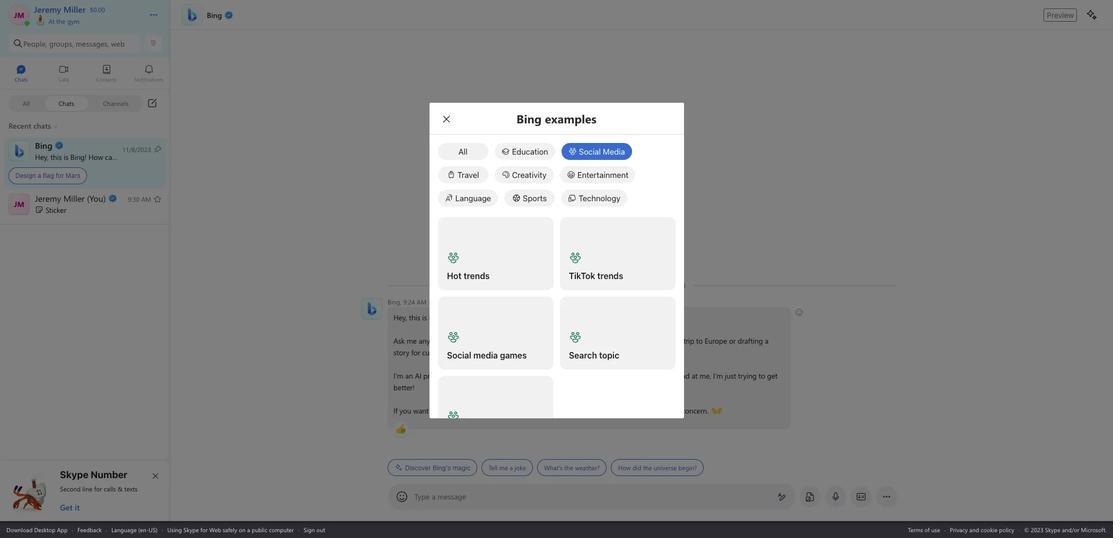 Task type: describe. For each thing, give the bounding box(es) containing it.
i inside ask me any type of question, like finding vegan restaurants in cambridge, itinerary for your trip to europe or drafting a story for curious kids. in groups, remember to mention me with @bing. i'm an ai preview, so i'm still learning. sometimes i might say something weird. don't get mad at me, i'm just trying to get better! if you want to start over, type
[[551, 371, 553, 381]]

sometimes
[[513, 371, 549, 381]]

a right report
[[676, 406, 680, 416]]

so
[[451, 371, 458, 381]]

0 vertical spatial i
[[118, 152, 120, 162]]

2 horizontal spatial the
[[643, 464, 652, 473]]

hot trends
[[447, 272, 490, 281]]

any
[[419, 336, 430, 346]]

for right flag
[[56, 172, 64, 180]]

1 horizontal spatial all
[[459, 147, 468, 156]]

privacy and cookie policy
[[950, 526, 1015, 534]]

joke
[[514, 464, 526, 473]]

on
[[239, 526, 246, 534]]

tiktok trends
[[569, 272, 623, 281]]

bing, 9:24 am
[[387, 298, 426, 307]]

Type a message text field
[[415, 492, 769, 503]]

this for hey, this is bing
[[409, 313, 420, 323]]

us)
[[149, 526, 158, 534]]

using skype for web safely on a public computer
[[167, 526, 294, 534]]

tell
[[488, 464, 497, 473]]

over,
[[455, 406, 470, 416]]

say
[[575, 371, 585, 381]]

hey, this is bing ! how can i help you today?
[[35, 152, 174, 162]]

1 i'm from the left
[[393, 371, 403, 381]]

an
[[405, 371, 413, 381]]

like
[[487, 336, 497, 346]]

hot
[[447, 272, 461, 281]]

at
[[691, 371, 698, 381]]

(smileeyes)
[[534, 312, 569, 322]]

trends for hot trends
[[463, 272, 490, 281]]

newtopic
[[488, 406, 518, 416]]

with
[[580, 348, 594, 358]]

a left flag
[[38, 172, 41, 180]]

cambridge,
[[590, 336, 626, 346]]

the for what's
[[564, 464, 573, 473]]

feedback
[[77, 526, 102, 534]]

second
[[60, 485, 81, 494]]

number
[[91, 470, 127, 481]]

itinerary
[[628, 336, 654, 346]]

today?
[[151, 152, 172, 162]]

for left web
[[200, 526, 208, 534]]

@bing.
[[596, 348, 619, 358]]

and
[[521, 406, 534, 416]]

cookie
[[981, 526, 998, 534]]

hey, for hey, this is bing
[[393, 313, 407, 323]]

give
[[582, 406, 595, 416]]

privacy and cookie policy link
[[950, 526, 1015, 534]]

0 vertical spatial all
[[23, 99, 30, 107]]

topic
[[599, 351, 619, 361]]

is for hey, this is bing ! how can i help you today?
[[64, 152, 68, 162]]

am
[[417, 298, 426, 307]]

design a flag for mars
[[15, 172, 80, 180]]

bing's
[[432, 464, 451, 472]]

how did the universe begin?
[[618, 464, 697, 473]]

people, groups, messages, web
[[23, 38, 125, 49]]

for inside skype number element
[[94, 485, 102, 494]]

download
[[6, 526, 33, 534]]

out
[[317, 526, 325, 534]]

concern.
[[682, 406, 708, 416]]

mention
[[540, 348, 567, 358]]

what's the weather? button
[[537, 460, 607, 477]]

line
[[82, 485, 92, 494]]

me,
[[699, 371, 711, 381]]

gym
[[67, 17, 79, 25]]

creativity
[[512, 170, 547, 180]]

sticker button
[[0, 190, 170, 221]]

just inside ask me any type of question, like finding vegan restaurants in cambridge, itinerary for your trip to europe or drafting a story for curious kids. in groups, remember to mention me with @bing. i'm an ai preview, so i'm still learning. sometimes i might say something weird. don't get mad at me, i'm just trying to get better! if you want to start over, type
[[725, 371, 736, 381]]

entertainment
[[577, 170, 629, 180]]

in
[[582, 336, 588, 346]]

.
[[518, 406, 519, 416]]

trends for tiktok trends
[[597, 272, 623, 281]]

to right the trip
[[696, 336, 703, 346]]

a inside button
[[509, 464, 513, 473]]

ai
[[415, 371, 421, 381]]

remember
[[496, 348, 530, 358]]

!
[[85, 152, 87, 162]]

restaurants
[[545, 336, 580, 346]]

tell me a joke
[[488, 464, 526, 473]]

begin?
[[678, 464, 697, 473]]

discover
[[405, 464, 431, 472]]

second line for calls & texts
[[60, 485, 138, 494]]

0 vertical spatial skype
[[60, 470, 88, 481]]

1 vertical spatial just
[[641, 406, 652, 416]]

bing for hey, this is bing
[[429, 313, 443, 323]]

skype number
[[60, 470, 127, 481]]

language for language
[[455, 194, 491, 203]]

a right type
[[432, 492, 436, 502]]

(en-
[[138, 526, 149, 534]]

preview,
[[423, 371, 449, 381]]

a inside ask me any type of question, like finding vegan restaurants in cambridge, itinerary for your trip to europe or drafting a story for curious kids. in groups, remember to mention me with @bing. i'm an ai preview, so i'm still learning. sometimes i might say something weird. don't get mad at me, i'm just trying to get better! if you want to start over, type
[[765, 336, 768, 346]]

social media
[[579, 147, 625, 156]]

hey, for hey, this is bing ! how can i help you today?
[[35, 152, 49, 162]]

2 want from the left
[[556, 406, 571, 416]]

education
[[512, 147, 548, 156]]

1 horizontal spatial type
[[472, 406, 486, 416]]

travel
[[457, 170, 479, 180]]

sign out
[[304, 526, 325, 534]]

for left the your
[[656, 336, 665, 346]]

terms of use
[[908, 526, 940, 534]]

using
[[167, 526, 182, 534]]



Task type: vqa. For each thing, say whether or not it's contained in the screenshot.
The The inside the At the gym button
yes



Task type: locate. For each thing, give the bounding box(es) containing it.
type up curious on the left of the page
[[432, 336, 446, 346]]

app
[[57, 526, 68, 534]]

tiktok
[[569, 272, 595, 281]]

2 horizontal spatial i'm
[[713, 371, 723, 381]]

0 horizontal spatial want
[[413, 406, 428, 416]]

universe
[[654, 464, 677, 473]]

is for hey, this is bing
[[422, 313, 427, 323]]

weather?
[[575, 464, 600, 473]]

this up flag
[[50, 152, 62, 162]]

this
[[50, 152, 62, 162], [409, 313, 420, 323]]

1 horizontal spatial i'm
[[460, 371, 470, 381]]

2 i'm from the left
[[460, 371, 470, 381]]

0 horizontal spatial language
[[111, 526, 137, 534]]

learning.
[[484, 371, 511, 381]]

mad
[[675, 371, 690, 381]]

all left chats on the left of the page
[[23, 99, 30, 107]]

1 vertical spatial bing
[[429, 313, 443, 323]]

you right if
[[542, 406, 554, 416]]

tell me a joke button
[[482, 460, 533, 477]]

1 vertical spatial is
[[422, 313, 427, 323]]

sign
[[304, 526, 315, 534]]

0 vertical spatial bing
[[70, 152, 85, 162]]

of left use
[[925, 526, 930, 534]]

mars
[[66, 172, 80, 180]]

get left mad
[[663, 371, 673, 381]]

1 get from the left
[[663, 371, 673, 381]]

1 vertical spatial hey,
[[393, 313, 407, 323]]

1 horizontal spatial want
[[556, 406, 571, 416]]

1 want from the left
[[413, 406, 428, 416]]

message
[[438, 492, 466, 502]]

me right the 'give'
[[597, 406, 607, 416]]

0 vertical spatial hey,
[[35, 152, 49, 162]]

0 vertical spatial just
[[725, 371, 736, 381]]

0 horizontal spatial get
[[663, 371, 673, 381]]

tab list
[[0, 60, 170, 89]]

to
[[696, 336, 703, 346], [531, 348, 538, 358], [758, 371, 765, 381], [430, 406, 437, 416], [573, 406, 580, 416]]

social down question,
[[447, 351, 471, 361]]

the inside button
[[56, 17, 65, 25]]

computer
[[269, 526, 294, 534]]

messages,
[[76, 38, 109, 49]]

the for at
[[56, 17, 65, 25]]

0 vertical spatial this
[[50, 152, 62, 162]]

0 horizontal spatial of
[[448, 336, 454, 346]]

flag
[[43, 172, 54, 180]]

2 trends from the left
[[597, 272, 623, 281]]

texts
[[124, 485, 138, 494]]

(openhands)
[[711, 406, 751, 416]]

trends right tiktok
[[597, 272, 623, 281]]

0 vertical spatial social
[[579, 147, 601, 156]]

1 horizontal spatial this
[[409, 313, 420, 323]]

social media games
[[447, 351, 527, 361]]

1 vertical spatial social
[[447, 351, 471, 361]]

language (en-us) link
[[111, 526, 158, 534]]

media
[[603, 147, 625, 156]]

at the gym button
[[34, 15, 139, 25]]

1 horizontal spatial is
[[422, 313, 427, 323]]

9:24
[[403, 298, 415, 307]]

0 horizontal spatial the
[[56, 17, 65, 25]]

what's the weather?
[[544, 464, 600, 473]]

0 horizontal spatial how
[[88, 152, 103, 162]]

to down vegan
[[531, 348, 538, 358]]

web
[[111, 38, 125, 49]]

1 vertical spatial this
[[409, 313, 420, 323]]

get right trying
[[767, 371, 777, 381]]

me left 'any'
[[407, 336, 417, 346]]

bing,
[[387, 298, 401, 307]]

all
[[23, 99, 30, 107], [459, 147, 468, 156]]

hey, down bing,
[[393, 313, 407, 323]]

the right did
[[643, 464, 652, 473]]

hey, up design a flag for mars
[[35, 152, 49, 162]]

get
[[60, 503, 73, 513]]

me inside button
[[499, 464, 508, 473]]

social for social media
[[579, 147, 601, 156]]

web
[[209, 526, 221, 534]]

magic
[[453, 464, 470, 472]]

0 vertical spatial language
[[455, 194, 491, 203]]

if
[[536, 406, 540, 416]]

bing up mars
[[70, 152, 85, 162]]

for right line
[[94, 485, 102, 494]]

is left !
[[64, 152, 68, 162]]

of up "kids."
[[448, 336, 454, 346]]

0 horizontal spatial you
[[138, 152, 149, 162]]

1 horizontal spatial of
[[925, 526, 930, 534]]

hey,
[[35, 152, 49, 162], [393, 313, 407, 323]]

how inside button
[[618, 464, 631, 473]]

of inside ask me any type of question, like finding vegan restaurants in cambridge, itinerary for your trip to europe or drafting a story for curious kids. in groups, remember to mention me with @bing. i'm an ai preview, so i'm still learning. sometimes i might say something weird. don't get mad at me, i'm just trying to get better! if you want to start over, type
[[448, 336, 454, 346]]

0 horizontal spatial social
[[447, 351, 471, 361]]

2 get from the left
[[767, 371, 777, 381]]

social
[[579, 147, 601, 156], [447, 351, 471, 361]]

1 horizontal spatial skype
[[184, 526, 199, 534]]

story
[[393, 348, 409, 358]]

i'm left an on the left bottom of page
[[393, 371, 403, 381]]

1 horizontal spatial social
[[579, 147, 601, 156]]

at the gym
[[47, 17, 79, 25]]

people, groups, messages, web button
[[8, 34, 141, 53]]

1 horizontal spatial bing
[[429, 313, 443, 323]]

1 horizontal spatial you
[[399, 406, 411, 416]]

using skype for web safely on a public computer link
[[167, 526, 294, 534]]

me left with
[[569, 348, 579, 358]]

i
[[118, 152, 120, 162], [551, 371, 553, 381]]

sports
[[523, 194, 547, 203]]

groups,
[[49, 38, 74, 49], [471, 348, 495, 358]]

0 horizontal spatial bing
[[70, 152, 85, 162]]

to left the 'give'
[[573, 406, 580, 416]]

a right on
[[247, 526, 250, 534]]

0 horizontal spatial hey,
[[35, 152, 49, 162]]

0 horizontal spatial skype
[[60, 470, 88, 481]]

is down am
[[422, 313, 427, 323]]

download desktop app link
[[6, 526, 68, 534]]

0 vertical spatial how
[[88, 152, 103, 162]]

to right trying
[[758, 371, 765, 381]]

want inside ask me any type of question, like finding vegan restaurants in cambridge, itinerary for your trip to europe or drafting a story for curious kids. in groups, remember to mention me with @bing. i'm an ai preview, so i'm still learning. sometimes i might say something weird. don't get mad at me, i'm just trying to get better! if you want to start over, type
[[413, 406, 428, 416]]

bing
[[70, 152, 85, 162], [429, 313, 443, 323]]

it
[[75, 503, 80, 513]]

0 horizontal spatial i
[[118, 152, 120, 162]]

i left might
[[551, 371, 553, 381]]

and
[[970, 526, 979, 534]]

0 horizontal spatial all
[[23, 99, 30, 107]]

1 horizontal spatial language
[[455, 194, 491, 203]]

want left start
[[413, 406, 428, 416]]

language left (en-
[[111, 526, 137, 534]]

vegan
[[524, 336, 543, 346]]

0 horizontal spatial i'm
[[393, 371, 403, 381]]

1 horizontal spatial hey,
[[393, 313, 407, 323]]

at
[[48, 17, 55, 25]]

0 horizontal spatial groups,
[[49, 38, 74, 49]]

bing for hey, this is bing ! how can i help you today?
[[70, 152, 85, 162]]

just left trying
[[725, 371, 736, 381]]

type
[[432, 336, 446, 346], [472, 406, 486, 416]]

bing up 'any'
[[429, 313, 443, 323]]

start
[[439, 406, 453, 416]]

2 horizontal spatial you
[[542, 406, 554, 416]]

1 horizontal spatial the
[[564, 464, 573, 473]]

language down travel
[[455, 194, 491, 203]]

0 vertical spatial of
[[448, 336, 454, 346]]

to left start
[[430, 406, 437, 416]]

you right the if
[[399, 406, 411, 416]]

the right at
[[56, 17, 65, 25]]

1 vertical spatial i
[[551, 371, 553, 381]]

help
[[122, 152, 136, 162]]

1 horizontal spatial how
[[618, 464, 631, 473]]

media
[[473, 351, 498, 361]]

drafting
[[737, 336, 763, 346]]

social for social media games
[[447, 351, 471, 361]]

you inside ask me any type of question, like finding vegan restaurants in cambridge, itinerary for your trip to europe or drafting a story for curious kids. in groups, remember to mention me with @bing. i'm an ai preview, so i'm still learning. sometimes i might say something weird. don't get mad at me, i'm just trying to get better! if you want to start over, type
[[399, 406, 411, 416]]

terms of use link
[[908, 526, 940, 534]]

0 horizontal spatial just
[[641, 406, 652, 416]]

0 vertical spatial is
[[64, 152, 68, 162]]

policy
[[999, 526, 1015, 534]]

groups, inside ask me any type of question, like finding vegan restaurants in cambridge, itinerary for your trip to europe or drafting a story for curious kids. in groups, remember to mention me with @bing. i'm an ai preview, so i'm still learning. sometimes i might say something weird. don't get mad at me, i'm just trying to get better! if you want to start over, type
[[471, 348, 495, 358]]

1 horizontal spatial groups,
[[471, 348, 495, 358]]

weird.
[[623, 371, 642, 381]]

trying
[[738, 371, 757, 381]]

1 horizontal spatial trends
[[597, 272, 623, 281]]

0 vertical spatial groups,
[[49, 38, 74, 49]]

this for hey, this is bing ! how can i help you today?
[[50, 152, 62, 162]]

3 i'm from the left
[[713, 371, 723, 381]]

1 vertical spatial groups,
[[471, 348, 495, 358]]

0 vertical spatial type
[[432, 336, 446, 346]]

trends right hot
[[463, 272, 490, 281]]

search
[[569, 351, 597, 361]]

0 horizontal spatial trends
[[463, 272, 490, 281]]

in
[[463, 348, 469, 358]]

don't
[[644, 371, 661, 381]]

a right 'drafting'
[[765, 336, 768, 346]]

trends
[[463, 272, 490, 281], [597, 272, 623, 281]]

you right help
[[138, 152, 149, 162]]

want
[[413, 406, 428, 416], [556, 406, 571, 416]]

groups, down at the gym
[[49, 38, 74, 49]]

me
[[407, 336, 417, 346], [569, 348, 579, 358], [597, 406, 607, 416], [499, 464, 508, 473]]

want left the 'give'
[[556, 406, 571, 416]]

you
[[138, 152, 149, 162], [399, 406, 411, 416], [542, 406, 554, 416]]

1 vertical spatial how
[[618, 464, 631, 473]]

type a message
[[414, 492, 466, 502]]

question,
[[456, 336, 485, 346]]

get it
[[60, 503, 80, 513]]

use
[[931, 526, 940, 534]]

skype right using
[[184, 526, 199, 534]]

people,
[[23, 38, 47, 49]]

this down 9:24
[[409, 313, 420, 323]]

0 horizontal spatial this
[[50, 152, 62, 162]]

1 vertical spatial language
[[111, 526, 137, 534]]

1 vertical spatial type
[[472, 406, 486, 416]]

for right story
[[411, 348, 420, 358]]

groups, inside people, groups, messages, web "button"
[[49, 38, 74, 49]]

1 horizontal spatial get
[[767, 371, 777, 381]]

did
[[632, 464, 641, 473]]

how
[[88, 152, 103, 162], [618, 464, 631, 473]]

1 vertical spatial of
[[925, 526, 930, 534]]

i'm right me,
[[713, 371, 723, 381]]

the right what's
[[564, 464, 573, 473]]

0 horizontal spatial is
[[64, 152, 68, 162]]

chats
[[59, 99, 74, 107]]

groups, down like
[[471, 348, 495, 358]]

1 vertical spatial skype
[[184, 526, 199, 534]]

&
[[118, 485, 123, 494]]

1 trends from the left
[[463, 272, 490, 281]]

how left did
[[618, 464, 631, 473]]

1 vertical spatial all
[[459, 147, 468, 156]]

i right can
[[118, 152, 120, 162]]

1 horizontal spatial i
[[551, 371, 553, 381]]

sticker
[[46, 205, 66, 215]]

skype up second on the left of page
[[60, 470, 88, 481]]

social left media
[[579, 147, 601, 156]]

i'm right so
[[460, 371, 470, 381]]

0 horizontal spatial type
[[432, 336, 446, 346]]

just left report
[[641, 406, 652, 416]]

all up travel
[[459, 147, 468, 156]]

me right the tell on the bottom of the page
[[499, 464, 508, 473]]

a left joke
[[509, 464, 513, 473]]

type right the over,
[[472, 406, 486, 416]]

how right !
[[88, 152, 103, 162]]

1 horizontal spatial just
[[725, 371, 736, 381]]

language for language (en-us)
[[111, 526, 137, 534]]

or
[[729, 336, 736, 346]]

skype number element
[[9, 470, 162, 513]]



